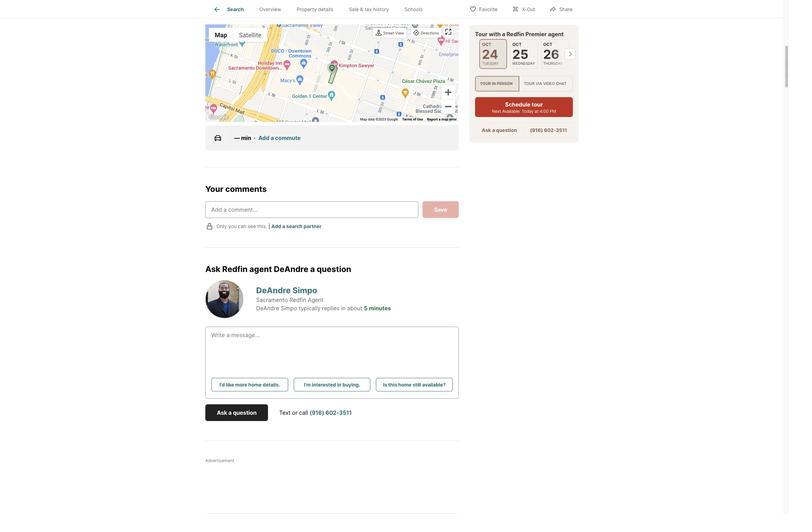 Task type: describe. For each thing, give the bounding box(es) containing it.
menu bar containing map
[[209, 28, 268, 42]]

search
[[287, 223, 303, 229]]

is this home still available? button
[[376, 378, 453, 391]]

view
[[396, 31, 405, 36]]

interested
[[312, 382, 336, 388]]

map for map
[[215, 31, 227, 39]]

report a map error
[[428, 117, 457, 121]]

next
[[492, 109, 502, 114]]

details
[[318, 6, 334, 12]]

error
[[450, 117, 457, 121]]

of
[[413, 117, 417, 121]]

favorite
[[480, 6, 498, 12]]

a up agent
[[311, 264, 315, 274]]

— min · add a commute
[[234, 135, 301, 142]]

redfin for tour
[[507, 31, 525, 38]]

1 vertical spatial ask
[[206, 264, 221, 274]]

map data ©2023 google
[[360, 117, 398, 121]]

use
[[417, 117, 423, 121]]

terms of use link
[[403, 117, 423, 121]]

a left the commute on the top left of page
[[271, 135, 274, 142]]

save button
[[423, 201, 459, 218]]

this.
[[258, 223, 267, 229]]

source:
[[211, 1, 231, 8]]

sacramento redfin agentdeandre simpo image
[[206, 280, 244, 318]]

0 horizontal spatial 602-
[[326, 409, 339, 416]]

a down next
[[493, 127, 495, 133]]

replies
[[322, 305, 340, 312]]

save
[[435, 206, 448, 213]]

| add a search partner
[[269, 223, 322, 229]]

oct 24 tuesday
[[483, 42, 499, 66]]

street view button
[[374, 29, 406, 38]]

tuesday
[[483, 61, 499, 66]]

4:00
[[540, 109, 549, 114]]

i'm interested in buying. button
[[294, 378, 371, 391]]

like
[[226, 382, 234, 388]]

tour for tour with a redfin premier agent
[[476, 31, 488, 38]]

details.
[[263, 382, 280, 388]]

overview tab
[[252, 1, 289, 18]]

0 vertical spatial in
[[492, 81, 496, 86]]

satellite
[[239, 31, 262, 39]]

oct 25 wednesday
[[513, 42, 535, 66]]

tour
[[532, 101, 543, 108]]

still
[[413, 382, 421, 388]]

25
[[513, 47, 529, 62]]

agent
[[308, 297, 324, 303]]

i'm
[[304, 382, 311, 388]]

ask redfin agent deandre a question
[[206, 264, 352, 274]]

search link
[[213, 5, 244, 14]]

oct for 25
[[513, 42, 522, 47]]

list box containing tour in person
[[476, 76, 573, 92]]

add a search partner button
[[272, 223, 322, 229]]

google
[[387, 117, 398, 121]]

i'd
[[220, 382, 225, 388]]

property details tab
[[289, 1, 341, 18]]

sacramento
[[256, 297, 288, 303]]

typically
[[299, 305, 321, 312]]

call
[[299, 409, 308, 416]]

comments
[[225, 184, 267, 194]]

share
[[560, 6, 573, 12]]

directions
[[421, 31, 439, 36]]

1 vertical spatial redfin
[[222, 264, 248, 274]]

map for map data ©2023 google
[[360, 117, 367, 121]]

tour in person
[[480, 81, 513, 86]]

history
[[373, 6, 389, 12]]

tax
[[365, 6, 372, 12]]

add a commute button
[[259, 134, 301, 142]]

&
[[360, 6, 364, 12]]

#
[[260, 1, 264, 8]]

more
[[235, 382, 247, 388]]

map button
[[209, 28, 233, 42]]

0 vertical spatial deandre
[[274, 264, 309, 274]]

terms
[[403, 117, 413, 121]]

only you can see this.
[[217, 223, 267, 229]]

your
[[206, 184, 224, 194]]

see
[[248, 223, 256, 229]]

wednesday
[[513, 61, 535, 66]]

·
[[254, 135, 256, 142]]

1 vertical spatial (916) 602-3511 link
[[310, 409, 352, 416]]

schedule tour next available: today at 4:00 pm
[[492, 101, 557, 114]]

1 vertical spatial question
[[317, 264, 352, 274]]

1 horizontal spatial agent
[[549, 31, 564, 38]]

at
[[535, 109, 539, 114]]

property details
[[297, 6, 334, 12]]

satellite button
[[233, 28, 268, 42]]

with
[[489, 31, 501, 38]]

a right with
[[503, 31, 506, 38]]

ask inside button
[[217, 409, 227, 416]]

ask a question link
[[482, 127, 518, 133]]

1 horizontal spatial (916)
[[531, 127, 543, 133]]

—
[[234, 135, 240, 142]]

a left the search
[[283, 223, 285, 229]]

text
[[280, 409, 291, 416]]

advertisement
[[206, 458, 235, 463]]

premier
[[526, 31, 547, 38]]

x-out button
[[507, 2, 542, 16]]

video
[[544, 81, 555, 86]]

i'd like more home details. button
[[211, 378, 288, 391]]

0 vertical spatial simpo
[[293, 286, 318, 296]]

sale
[[349, 6, 359, 12]]

next image
[[565, 49, 576, 60]]

question inside button
[[233, 409, 257, 416]]

min
[[241, 135, 251, 142]]

or
[[292, 409, 298, 416]]

i'm interested in buying.
[[304, 382, 360, 388]]



Task type: locate. For each thing, give the bounding box(es) containing it.
0 vertical spatial ask a question
[[482, 127, 518, 133]]

tab list containing search
[[206, 0, 437, 18]]

(916) 602-3511 link
[[531, 127, 568, 133], [310, 409, 352, 416]]

person
[[497, 81, 513, 86]]

1 horizontal spatial (916) 602-3511 link
[[531, 127, 568, 133]]

(916)
[[531, 127, 543, 133], [310, 409, 325, 416]]

is this home still available?
[[384, 382, 446, 388]]

about
[[348, 305, 363, 312]]

26
[[544, 47, 560, 62]]

map
[[442, 117, 449, 121]]

ask a question
[[482, 127, 518, 133], [217, 409, 257, 416]]

oct
[[483, 42, 492, 47], [513, 42, 522, 47], [544, 42, 553, 47]]

ask a question down more
[[217, 409, 257, 416]]

1 vertical spatial simpo
[[281, 305, 297, 312]]

(916) 602-3511 link down pm
[[531, 127, 568, 133]]

1 oct from the left
[[483, 42, 492, 47]]

oct down with
[[483, 42, 492, 47]]

(916) 602-3511 link right call
[[310, 409, 352, 416]]

directions button
[[412, 29, 441, 38]]

in left buying.
[[337, 382, 342, 388]]

tour with a redfin premier agent
[[476, 31, 564, 38]]

Write a message... text field
[[211, 331, 453, 356]]

1 horizontal spatial home
[[399, 382, 412, 388]]

1 vertical spatial ask a question
[[217, 409, 257, 416]]

2 horizontal spatial oct
[[544, 42, 553, 47]]

oct inside oct 24 tuesday
[[483, 42, 492, 47]]

map inside popup button
[[215, 31, 227, 39]]

question up deandre simpo sacramento redfin agent deandre simpo typically replies in about 5 minutes
[[317, 264, 352, 274]]

1 horizontal spatial oct
[[513, 42, 522, 47]]

sale & tax history tab
[[341, 1, 397, 18]]

add right ·
[[259, 135, 270, 142]]

tour left via
[[524, 81, 535, 86]]

oct down tour with a redfin premier agent
[[513, 42, 522, 47]]

tour via video chat
[[524, 81, 567, 86]]

add
[[259, 135, 270, 142], [272, 223, 281, 229]]

tour for tour via video chat
[[524, 81, 535, 86]]

available?
[[423, 382, 446, 388]]

terms of use
[[403, 117, 423, 121]]

1 vertical spatial agent
[[250, 264, 272, 274]]

2 vertical spatial deandre
[[256, 305, 279, 312]]

buying.
[[343, 382, 360, 388]]

a inside button
[[229, 409, 232, 416]]

0 vertical spatial 3511
[[556, 127, 568, 133]]

list box
[[476, 76, 573, 92]]

223086943
[[264, 1, 295, 8]]

search
[[227, 6, 244, 12]]

0 vertical spatial ask
[[482, 127, 491, 133]]

0 vertical spatial (916)
[[531, 127, 543, 133]]

ask a question inside ask a question button
[[217, 409, 257, 416]]

share button
[[544, 2, 579, 16]]

schools tab
[[397, 1, 431, 18]]

(916) 602-3511
[[531, 127, 568, 133]]

oct for 24
[[483, 42, 492, 47]]

menu bar
[[209, 28, 268, 42]]

ask
[[482, 127, 491, 133], [206, 264, 221, 274], [217, 409, 227, 416]]

0 vertical spatial agent
[[549, 31, 564, 38]]

0 horizontal spatial oct
[[483, 42, 492, 47]]

question down 'available:'
[[497, 127, 518, 133]]

oct inside oct 26 thursday
[[544, 42, 553, 47]]

(916) down at at the right top
[[531, 127, 543, 133]]

available:
[[503, 109, 521, 114]]

Add a comment... text field
[[211, 206, 413, 214]]

out
[[527, 6, 536, 12]]

2 oct from the left
[[513, 42, 522, 47]]

deandre simpo sacramento redfin agent deandre simpo typically replies in about 5 minutes
[[256, 286, 391, 312]]

google image
[[207, 113, 230, 122]]

oct down premier
[[544, 42, 553, 47]]

home right more
[[249, 382, 262, 388]]

a left map
[[439, 117, 441, 121]]

tour left person
[[480, 81, 491, 86]]

1 vertical spatial in
[[341, 305, 346, 312]]

2 home from the left
[[399, 382, 412, 388]]

tour left with
[[476, 31, 488, 38]]

1 horizontal spatial question
[[317, 264, 352, 274]]

via
[[536, 81, 543, 86]]

schedule
[[506, 101, 531, 108]]

None button
[[480, 39, 508, 69], [511, 39, 539, 69], [541, 39, 569, 69], [480, 39, 508, 69], [511, 39, 539, 69], [541, 39, 569, 69]]

overview
[[260, 6, 281, 12]]

source: metrolist # 223086943
[[211, 1, 295, 8]]

agent up sacramento
[[250, 264, 272, 274]]

map region
[[184, 0, 540, 142]]

redfin inside deandre simpo sacramento redfin agent deandre simpo typically replies in about 5 minutes
[[290, 297, 307, 303]]

this
[[389, 382, 398, 388]]

2 vertical spatial redfin
[[290, 297, 307, 303]]

deandre up sacramento
[[256, 286, 291, 296]]

text or call (916) 602-3511
[[280, 409, 352, 416]]

simpo down deandre simpo link
[[281, 305, 297, 312]]

simpo up agent
[[293, 286, 318, 296]]

i'd like more home details.
[[220, 382, 280, 388]]

pm
[[550, 109, 557, 114]]

2 vertical spatial in
[[337, 382, 342, 388]]

in
[[492, 81, 496, 86], [341, 305, 346, 312], [337, 382, 342, 388]]

agent
[[549, 31, 564, 38], [250, 264, 272, 274]]

metrolist
[[234, 1, 259, 8]]

deandre up deandre simpo link
[[274, 264, 309, 274]]

add right |
[[272, 223, 281, 229]]

home
[[249, 382, 262, 388], [399, 382, 412, 388]]

redfin up "typically"
[[290, 297, 307, 303]]

redfin up sacramento redfin agentdeandre simpo image
[[222, 264, 248, 274]]

0 horizontal spatial agent
[[250, 264, 272, 274]]

3 oct from the left
[[544, 42, 553, 47]]

ask a question down next
[[482, 127, 518, 133]]

0 horizontal spatial question
[[233, 409, 257, 416]]

you
[[229, 223, 237, 229]]

0 horizontal spatial map
[[215, 31, 227, 39]]

only
[[217, 223, 227, 229]]

in left person
[[492, 81, 496, 86]]

0 horizontal spatial (916) 602-3511 link
[[310, 409, 352, 416]]

in left the about
[[341, 305, 346, 312]]

x-
[[522, 6, 527, 12]]

(916) right call
[[310, 409, 325, 416]]

oct 26 thursday
[[544, 42, 563, 66]]

0 vertical spatial 602-
[[545, 127, 556, 133]]

property
[[297, 6, 317, 12]]

your comments
[[206, 184, 267, 194]]

1 vertical spatial deandre
[[256, 286, 291, 296]]

in inside button
[[337, 382, 342, 388]]

1 home from the left
[[249, 382, 262, 388]]

tab list
[[206, 0, 437, 18]]

ask a question button
[[206, 404, 268, 421]]

©2023
[[376, 117, 387, 121]]

24
[[483, 47, 499, 62]]

a down like
[[229, 409, 232, 416]]

2 vertical spatial question
[[233, 409, 257, 416]]

2 horizontal spatial redfin
[[507, 31, 525, 38]]

0 horizontal spatial (916)
[[310, 409, 325, 416]]

1 horizontal spatial add
[[272, 223, 281, 229]]

1 vertical spatial 3511
[[339, 409, 352, 416]]

street view
[[384, 31, 405, 36]]

3511 down pm
[[556, 127, 568, 133]]

a
[[503, 31, 506, 38], [439, 117, 441, 121], [493, 127, 495, 133], [271, 135, 274, 142], [283, 223, 285, 229], [311, 264, 315, 274], [229, 409, 232, 416]]

simpo
[[293, 286, 318, 296], [281, 305, 297, 312]]

agent right premier
[[549, 31, 564, 38]]

1 horizontal spatial ask a question
[[482, 127, 518, 133]]

redfin right with
[[507, 31, 525, 38]]

3511 down buying.
[[339, 409, 352, 416]]

street
[[384, 31, 395, 36]]

0 vertical spatial add
[[259, 135, 270, 142]]

0 vertical spatial map
[[215, 31, 227, 39]]

question down more
[[233, 409, 257, 416]]

1 vertical spatial map
[[360, 117, 367, 121]]

deandre simpo link
[[256, 286, 318, 296]]

0 horizontal spatial ask a question
[[217, 409, 257, 416]]

oct for 26
[[544, 42, 553, 47]]

map down search link at top left
[[215, 31, 227, 39]]

can
[[238, 223, 247, 229]]

tour for tour in person
[[480, 81, 491, 86]]

0 horizontal spatial 3511
[[339, 409, 352, 416]]

602- down pm
[[545, 127, 556, 133]]

home left still
[[399, 382, 412, 388]]

1 vertical spatial (916)
[[310, 409, 325, 416]]

data
[[368, 117, 375, 121]]

is
[[384, 382, 388, 388]]

1 horizontal spatial redfin
[[290, 297, 307, 303]]

0 horizontal spatial add
[[259, 135, 270, 142]]

tour
[[476, 31, 488, 38], [480, 81, 491, 86], [524, 81, 535, 86]]

602- down i'm interested in buying. button
[[326, 409, 339, 416]]

1 horizontal spatial map
[[360, 117, 367, 121]]

favorite button
[[464, 2, 504, 16]]

0 horizontal spatial redfin
[[222, 264, 248, 274]]

map left 'data'
[[360, 117, 367, 121]]

0 vertical spatial (916) 602-3511 link
[[531, 127, 568, 133]]

0 vertical spatial redfin
[[507, 31, 525, 38]]

1 horizontal spatial 602-
[[545, 127, 556, 133]]

2 horizontal spatial question
[[497, 127, 518, 133]]

schools
[[405, 6, 423, 12]]

2 vertical spatial ask
[[217, 409, 227, 416]]

0 vertical spatial question
[[497, 127, 518, 133]]

today
[[522, 109, 534, 114]]

deandre down sacramento
[[256, 305, 279, 312]]

1 horizontal spatial 3511
[[556, 127, 568, 133]]

1 vertical spatial add
[[272, 223, 281, 229]]

0 horizontal spatial home
[[249, 382, 262, 388]]

redfin for deandre
[[290, 297, 307, 303]]

in inside deandre simpo sacramento redfin agent deandre simpo typically replies in about 5 minutes
[[341, 305, 346, 312]]

1 vertical spatial 602-
[[326, 409, 339, 416]]

oct inside oct 25 wednesday
[[513, 42, 522, 47]]

question
[[497, 127, 518, 133], [317, 264, 352, 274], [233, 409, 257, 416]]

x-out
[[522, 6, 536, 12]]

redfin
[[507, 31, 525, 38], [222, 264, 248, 274], [290, 297, 307, 303]]

minutes
[[369, 305, 391, 312]]



Task type: vqa. For each thing, say whether or not it's contained in the screenshot.
Real Estate Agents
no



